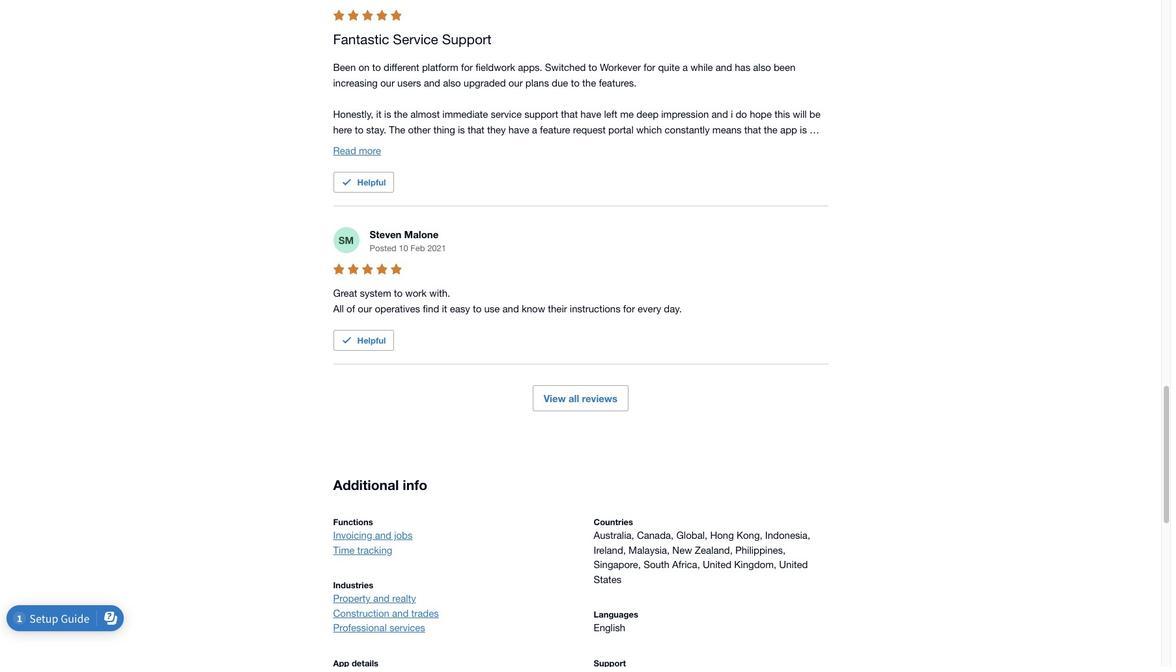 Task type: locate. For each thing, give the bounding box(es) containing it.
that down immediate
[[468, 125, 485, 136]]

have down service
[[509, 125, 529, 136]]

0 vertical spatial helpful
[[357, 177, 386, 188]]

increasing
[[333, 78, 378, 89]]

english
[[594, 623, 625, 634]]

1 helpful from the top
[[357, 177, 386, 188]]

1 horizontal spatial workever
[[600, 62, 641, 73]]

functions invoicing and jobs time tracking
[[333, 517, 413, 556]]

1 vertical spatial app
[[531, 172, 548, 183]]

global,
[[677, 530, 708, 542]]

industries property and realty construction and trades professional services
[[333, 581, 439, 634]]

posted
[[370, 244, 397, 253]]

united
[[703, 560, 732, 571], [779, 560, 808, 571]]

it right find
[[442, 304, 447, 315]]

have up request
[[581, 109, 601, 120]]

1 helpful button from the top
[[333, 172, 394, 193]]

workever up 'features.'
[[600, 62, 641, 73]]

honestly,
[[333, 109, 374, 120]]

almost
[[411, 109, 440, 120]]

countries
[[594, 517, 633, 528]]

ireland,
[[594, 545, 626, 556]]

for left every
[[623, 304, 635, 315]]

apps.
[[518, 62, 542, 73]]

of
[[347, 304, 355, 315]]

plans
[[526, 78, 549, 89]]

0 vertical spatial have
[[581, 109, 601, 120]]

helpful button up up
[[333, 172, 394, 193]]

our right of
[[358, 304, 372, 315]]

a right quite
[[683, 62, 688, 73]]

view all reviews link
[[533, 386, 629, 412]]

be right will
[[810, 109, 821, 120]]

0 horizontal spatial have
[[509, 125, 529, 136]]

to up "operatives"
[[394, 288, 403, 299]]

for inside great system to work with. all of our operatives find it easy to use and know their instructions for every day.
[[623, 304, 635, 315]]

view
[[544, 393, 566, 405]]

is
[[384, 109, 391, 120], [458, 125, 465, 136], [800, 125, 807, 136], [467, 172, 474, 183], [550, 172, 557, 183], [682, 172, 689, 183]]

0 horizontal spatial app
[[531, 172, 548, 183]]

and up tracking
[[375, 530, 392, 542]]

be right 'can'
[[392, 172, 403, 183]]

additional info
[[333, 477, 427, 494]]

1 horizontal spatial a
[[683, 62, 688, 73]]

and down platform
[[424, 78, 440, 89]]

app
[[781, 125, 797, 136], [531, 172, 548, 183]]

1 horizontal spatial that
[[561, 109, 578, 120]]

south
[[644, 560, 670, 571]]

which right improving
[[654, 172, 679, 183]]

0 vertical spatial a
[[683, 62, 688, 73]]

improving.
[[333, 140, 379, 151]]

united down indonesia,
[[779, 560, 808, 571]]

me
[[620, 109, 634, 120]]

1 vertical spatial helpful
[[357, 336, 386, 346]]

they
[[487, 125, 506, 136]]

0 horizontal spatial a
[[532, 125, 537, 136]]

to right switched
[[589, 62, 597, 73]]

construction
[[333, 608, 390, 619]]

easy
[[450, 304, 470, 315]]

service
[[491, 109, 522, 120]]

app down this
[[781, 125, 797, 136]]

is down immediate
[[458, 125, 465, 136]]

helpful down "operatives"
[[357, 336, 386, 346]]

reviews
[[582, 393, 618, 405]]

read
[[333, 146, 356, 157]]

fantastic
[[333, 31, 389, 47]]

which down deep
[[636, 125, 662, 136]]

is down 'feature' at the top
[[550, 172, 557, 183]]

malone
[[404, 229, 439, 241]]

1 vertical spatial be
[[392, 172, 403, 183]]

our
[[380, 78, 395, 89], [509, 78, 523, 89], [358, 304, 372, 315]]

2 helpful button from the top
[[333, 331, 394, 351]]

constantly
[[665, 125, 710, 136], [560, 172, 605, 183]]

0 horizontal spatial also
[[443, 78, 461, 89]]

0 horizontal spatial workever
[[416, 203, 457, 214]]

sm
[[339, 234, 354, 246]]

1 vertical spatial helpful button
[[333, 331, 394, 351]]

1 horizontal spatial have
[[581, 109, 601, 120]]

that up 'feature' at the top
[[561, 109, 578, 120]]

helpful
[[357, 177, 386, 188], [357, 336, 386, 346]]

1 horizontal spatial be
[[810, 109, 821, 120]]

additional
[[333, 477, 399, 494]]

improving
[[608, 172, 651, 183]]

this
[[775, 109, 790, 120]]

realty
[[392, 594, 416, 605]]

also down platform
[[443, 78, 461, 89]]

a down support
[[532, 125, 537, 136]]

helpful button
[[333, 172, 394, 193], [333, 331, 394, 351]]

0 horizontal spatial our
[[358, 304, 372, 315]]

1 united from the left
[[703, 560, 732, 571]]

time
[[333, 545, 355, 556]]

it right the but
[[459, 172, 464, 183]]

app right whether
[[531, 172, 548, 183]]

is right the but
[[467, 172, 474, 183]]

here
[[333, 125, 352, 136]]

singapore,
[[594, 560, 641, 571]]

united down zealand,
[[703, 560, 732, 571]]

helpful for 2nd the helpful button from the bottom of the page
[[357, 177, 386, 188]]

our inside great system to work with. all of our operatives find it easy to use and know their instructions for every day.
[[358, 304, 372, 315]]

hope
[[750, 109, 772, 120]]

also
[[753, 62, 771, 73], [443, 78, 461, 89]]

0 horizontal spatial be
[[392, 172, 403, 183]]

that
[[561, 109, 578, 120], [468, 125, 485, 136], [744, 125, 761, 136]]

0 vertical spatial helpful button
[[333, 172, 394, 193]]

no
[[333, 172, 346, 183]]

and down realty
[[392, 608, 409, 619]]

constantly down impression
[[665, 125, 710, 136]]

helpful up up
[[357, 177, 386, 188]]

constantly left improving
[[560, 172, 605, 183]]

0 vertical spatial constantly
[[665, 125, 710, 136]]

that down hope
[[744, 125, 761, 136]]

the
[[389, 125, 405, 136]]

view all reviews
[[544, 393, 618, 405]]

1 horizontal spatial for
[[623, 304, 635, 315]]

stay.
[[366, 125, 386, 136]]

countries australia, canada, global, hong kong, indonesia, ireland, malaysia, new zealand, philippines, singapore, south africa, united kingdom, united states
[[594, 517, 810, 585]]

has
[[735, 62, 751, 73]]

industries
[[333, 581, 373, 591]]

use
[[484, 304, 500, 315]]

0 vertical spatial app
[[781, 125, 797, 136]]

impression
[[661, 109, 709, 120]]

also right has
[[753, 62, 771, 73]]

helpful button down of
[[333, 331, 394, 351]]

while
[[691, 62, 713, 73]]

all
[[569, 393, 579, 405]]

our down different
[[380, 78, 395, 89]]

1 horizontal spatial united
[[779, 560, 808, 571]]

to up improving.
[[355, 125, 364, 136]]

users
[[397, 78, 421, 89]]

and right use
[[503, 304, 519, 315]]

and inside great system to work with. all of our operatives find it easy to use and know their instructions for every day.
[[503, 304, 519, 315]]

read more button
[[333, 144, 381, 159]]

2 united from the left
[[779, 560, 808, 571]]

1 vertical spatial a
[[532, 125, 537, 136]]

and left realty
[[373, 594, 390, 605]]

0 horizontal spatial constantly
[[560, 172, 605, 183]]

portal
[[609, 125, 634, 136]]

will
[[793, 109, 807, 120]]

for left quite
[[644, 62, 656, 73]]

operatives
[[375, 304, 420, 315]]

1 horizontal spatial constantly
[[665, 125, 710, 136]]

the down switched
[[582, 78, 596, 89]]

for up upgraded
[[461, 62, 473, 73]]

2021
[[427, 244, 446, 253]]

2 helpful from the top
[[357, 336, 386, 346]]

our down 'apps.'
[[509, 78, 523, 89]]

do
[[736, 109, 747, 120]]

1 vertical spatial also
[[443, 78, 461, 89]]

0 vertical spatial also
[[753, 62, 771, 73]]

fieldwork
[[476, 62, 515, 73]]

kingdom,
[[734, 560, 777, 571]]

2 horizontal spatial our
[[509, 78, 523, 89]]

1 horizontal spatial also
[[753, 62, 771, 73]]

workever right at at the top left
[[416, 203, 457, 214]]

features.
[[599, 78, 637, 89]]

property
[[333, 594, 371, 605]]

time tracking link
[[333, 544, 568, 558]]

workever
[[600, 62, 641, 73], [416, 203, 457, 214]]

their
[[548, 304, 567, 315]]

been
[[333, 62, 356, 73]]

tracking
[[357, 545, 392, 556]]

0 horizontal spatial united
[[703, 560, 732, 571]]



Task type: vqa. For each thing, say whether or not it's contained in the screenshot.
bottommost the dext prepare logo
no



Task type: describe. For each thing, give the bounding box(es) containing it.
request
[[573, 125, 606, 136]]

languages
[[594, 610, 638, 620]]

canada,
[[637, 530, 674, 542]]

left
[[604, 109, 618, 120]]

on
[[359, 62, 370, 73]]

to right on at left top
[[372, 62, 381, 73]]

it inside great system to work with. all of our operatives find it easy to use and know their instructions for every day.
[[442, 304, 447, 315]]

1 vertical spatial workever
[[416, 203, 457, 214]]

2 horizontal spatial for
[[644, 62, 656, 73]]

and left i at the right of the page
[[712, 109, 728, 120]]

and inside functions invoicing and jobs time tracking
[[375, 530, 392, 542]]

more
[[359, 146, 381, 157]]

know
[[522, 304, 545, 315]]

means
[[713, 125, 742, 136]]

services
[[389, 623, 425, 634]]

professional services link
[[333, 622, 568, 636]]

the right whether
[[514, 172, 528, 183]]

2 horizontal spatial that
[[744, 125, 761, 136]]

other
[[408, 125, 431, 136]]

info
[[403, 477, 427, 494]]

hong
[[710, 530, 734, 542]]

thing
[[434, 125, 455, 136]]

switched
[[545, 62, 586, 73]]

helpful for 1st the helpful button from the bottom
[[357, 336, 386, 346]]

australia,
[[594, 530, 634, 542]]

different
[[384, 62, 419, 73]]

upgraded
[[464, 78, 506, 89]]

1 horizontal spatial app
[[781, 125, 797, 136]]

property and realty link
[[333, 592, 568, 607]]

new
[[673, 545, 692, 556]]

jobs
[[394, 530, 413, 542]]

up
[[367, 203, 378, 214]]

1 horizontal spatial our
[[380, 78, 395, 89]]

languages english
[[594, 610, 638, 634]]

platform
[[422, 62, 459, 73]]

and left has
[[716, 62, 732, 73]]

trades
[[411, 608, 439, 619]]

it left up
[[359, 203, 364, 214]]

philippines,
[[736, 545, 786, 556]]

all
[[333, 304, 344, 315]]

10
[[399, 244, 408, 253]]

at
[[405, 203, 414, 214]]

been
[[774, 62, 796, 73]]

quite
[[658, 62, 680, 73]]

fantastic service support
[[333, 31, 492, 47]]

0 vertical spatial which
[[636, 125, 662, 136]]

0 horizontal spatial for
[[461, 62, 473, 73]]

zealand,
[[695, 545, 733, 556]]

is up the
[[384, 109, 391, 120]]

steven malone posted 10 feb 2021
[[370, 229, 446, 253]]

construction and trades link
[[333, 607, 568, 622]]

indonesia,
[[765, 530, 810, 542]]

service
[[393, 31, 438, 47]]

great
[[333, 288, 357, 299]]

work
[[405, 288, 427, 299]]

the up the
[[394, 109, 408, 120]]

is left important.
[[682, 172, 689, 183]]

to left use
[[473, 304, 482, 315]]

deep
[[637, 109, 659, 120]]

functions
[[333, 517, 373, 528]]

steven
[[370, 229, 402, 241]]

0 vertical spatial workever
[[600, 62, 641, 73]]

with.
[[430, 288, 450, 299]]

apps
[[349, 172, 370, 183]]

system
[[360, 288, 391, 299]]

keep
[[333, 203, 356, 214]]

it up stay.
[[376, 109, 382, 120]]

to right due
[[571, 78, 580, 89]]

invoicing
[[333, 530, 372, 542]]

is down will
[[800, 125, 807, 136]]

invoicing and jobs link
[[333, 529, 568, 544]]

find
[[423, 304, 439, 315]]

perfect,
[[405, 172, 439, 183]]

the down hope
[[764, 125, 778, 136]]

great system to work with. all of our operatives find it easy to use and know their instructions for every day.
[[333, 288, 685, 315]]

but
[[442, 172, 456, 183]]

read more
[[333, 146, 381, 157]]

0 horizontal spatial that
[[468, 125, 485, 136]]

0 vertical spatial be
[[810, 109, 821, 120]]

1 vertical spatial constantly
[[560, 172, 605, 183]]

feature
[[540, 125, 570, 136]]

every
[[638, 304, 661, 315]]

been on to different platform for fieldwork apps. switched to workever for quite a while and has also been increasing our users and also upgraded our plans due to the features. honestly, it is the almost immediate service support that have left me deep impression and i do hope this will be here to stay. the other thing is that they have a feature request portal which constantly means that the app is improving. no apps can be perfect, but it is whether the app is constantly improving which is important. keep it up team at workever
[[333, 62, 823, 214]]

1 vertical spatial which
[[654, 172, 679, 183]]

support
[[525, 109, 558, 120]]

1 vertical spatial have
[[509, 125, 529, 136]]

whether
[[476, 172, 512, 183]]

day.
[[664, 304, 682, 315]]

i
[[731, 109, 733, 120]]

professional
[[333, 623, 387, 634]]

due
[[552, 78, 568, 89]]

support
[[442, 31, 492, 47]]



